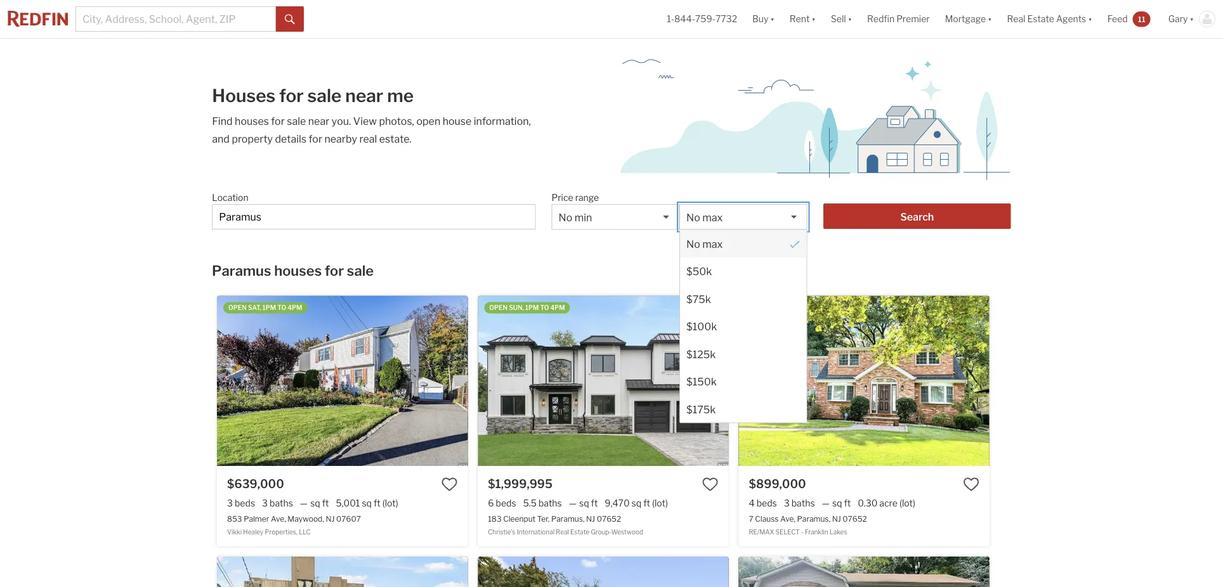 Task type: describe. For each thing, give the bounding box(es) containing it.
nj for $1,999,995
[[587, 515, 596, 524]]

5.5
[[523, 498, 537, 509]]

mortgage
[[946, 14, 987, 24]]

lakes
[[830, 529, 848, 536]]

sell ▾ button
[[831, 0, 853, 38]]

sell ▾
[[831, 14, 853, 24]]

0 vertical spatial sale
[[308, 85, 342, 107]]

▾ for rent ▾
[[812, 14, 816, 24]]

paramus, for $899,000
[[798, 515, 831, 524]]

5 ▾ from the left
[[1089, 14, 1093, 24]]

844-
[[675, 14, 696, 24]]

baths for $1,999,995
[[539, 498, 562, 509]]

sell
[[831, 14, 847, 24]]

2 photo of 286 herbert pl, paramus, nj 07652 image from the left
[[729, 557, 980, 588]]

1 max from the top
[[703, 211, 723, 224]]

agents
[[1057, 14, 1087, 24]]

9,470
[[605, 498, 630, 509]]

real estate agents ▾ button
[[1000, 0, 1101, 38]]

gary ▾
[[1169, 14, 1195, 24]]

nj for $899,000
[[833, 515, 842, 524]]

paramus, for $1,999,995
[[552, 515, 585, 524]]

sale for paramus houses for sale
[[347, 262, 374, 279]]

2 photo of 42 cedar dr, rochelle park, nj 07662 image from the left
[[468, 557, 719, 588]]

$50k
[[687, 265, 712, 278]]

2 photo of 183 cleenput ter, paramus, nj 07652 image from the left
[[729, 296, 980, 467]]

nearby
[[325, 133, 357, 145]]

for inside view photos, open house information, and property details for nearby real estate.
[[309, 133, 322, 145]]

6
[[488, 498, 494, 509]]

mortgage ▾ button
[[946, 0, 993, 38]]

favorite button checkbox for $639,000
[[441, 477, 458, 493]]

4 beds
[[749, 498, 777, 509]]

price
[[552, 192, 574, 203]]

2 photo of 853 palmer ave, maywood, nj 07607 image from the left
[[468, 296, 719, 467]]

rent ▾ button
[[783, 0, 824, 38]]

(lot) for $1,999,995
[[653, 498, 668, 509]]

select
[[776, 529, 800, 536]]

clauss
[[756, 515, 779, 524]]

▾ for gary ▾
[[1191, 14, 1195, 24]]

group-
[[591, 529, 612, 536]]

no max inside dialog
[[687, 238, 723, 250]]

vikki
[[227, 529, 242, 536]]

location
[[212, 192, 249, 203]]

baths for $639,000
[[270, 498, 293, 509]]

real
[[360, 133, 377, 145]]

1 photo of 183 cleenput ter, paramus, nj 07652 image from the left
[[478, 296, 729, 467]]

paramus houses for sale
[[212, 262, 374, 279]]

ft for $899,000
[[845, 498, 851, 509]]

favorite button checkbox for $1,999,995
[[702, 477, 719, 493]]

1 photo of 853 palmer ave, maywood, nj 07607 image from the left
[[217, 296, 468, 467]]

franklin
[[805, 529, 829, 536]]

estate.
[[379, 133, 412, 145]]

1-844-759-7732 link
[[667, 14, 738, 24]]

to for $639,000
[[278, 304, 286, 312]]

— for $899,000
[[822, 498, 830, 509]]

ft for $1,999,995
[[591, 498, 598, 509]]

(lot) for $639,000
[[383, 498, 399, 509]]

information,
[[474, 115, 531, 127]]

no inside no max element
[[687, 238, 701, 250]]

house
[[443, 115, 472, 127]]

rent
[[790, 14, 810, 24]]

— for $1,999,995
[[569, 498, 577, 509]]

4 ft from the left
[[644, 498, 651, 509]]

1 3 from the left
[[227, 498, 233, 509]]

ter,
[[538, 515, 550, 524]]

5,001 sq ft (lot)
[[336, 498, 399, 509]]

buy ▾ button
[[745, 0, 783, 38]]

— sq ft for $899,000
[[822, 498, 851, 509]]

open sun, 1pm to 4pm
[[490, 304, 565, 312]]

range
[[576, 192, 599, 203]]

6 beds
[[488, 498, 516, 509]]

sq for $1,999,995
[[580, 498, 589, 509]]

$899,000
[[749, 478, 807, 491]]

853
[[227, 515, 242, 524]]

183 cleenput ter, paramus, nj 07652 christie's international real estate group-westwood
[[488, 515, 644, 536]]

estate inside real estate agents ▾ link
[[1028, 14, 1055, 24]]

view photos, open house information, and property details for nearby real estate.
[[212, 115, 531, 145]]

acre
[[880, 498, 898, 509]]

4
[[749, 498, 755, 509]]

maywood,
[[288, 515, 324, 524]]

and
[[212, 133, 230, 145]]

2 ft from the left
[[374, 498, 381, 509]]

4pm for $1,999,995
[[551, 304, 565, 312]]

favorite button checkbox
[[964, 477, 980, 493]]

list box containing no max
[[680, 204, 808, 424]]

houses for paramus
[[274, 262, 322, 279]]

$150k
[[687, 376, 717, 388]]

1-
[[667, 14, 675, 24]]

2 photo of 7 clauss ave, paramus, nj 07652 image from the left
[[990, 296, 1224, 467]]

redfin premier
[[868, 14, 930, 24]]

sq for $639,000
[[311, 498, 320, 509]]

— sq ft for $639,000
[[300, 498, 329, 509]]

1 vertical spatial city, address, school, agent, zip search field
[[212, 204, 536, 230]]

7 clauss ave, paramus, nj 07652 re/max select - franklin lakes
[[749, 515, 868, 536]]

search
[[901, 211, 935, 223]]

1 photo of 42 cedar dr, rochelle park, nj 07662 image from the left
[[217, 557, 468, 588]]

cleenput
[[503, 515, 536, 524]]

no min
[[559, 211, 592, 224]]

1 photo of 7 clauss ave, paramus, nj 07652 image from the left
[[739, 296, 990, 467]]

1 photo of 7 kimberly way, river edge, nj 07661 image from the left
[[739, 557, 990, 588]]

favorite button image for $639,000
[[441, 477, 458, 493]]

mortgage ▾
[[946, 14, 993, 24]]

open
[[417, 115, 441, 127]]

houses for find
[[235, 115, 269, 127]]

07652 for $899,000
[[843, 515, 868, 524]]

me
[[387, 85, 414, 107]]

nj for $639,000
[[326, 515, 335, 524]]

houses for sale near me
[[212, 85, 414, 107]]

healey
[[243, 529, 264, 536]]

7
[[749, 515, 754, 524]]

$100k
[[687, 321, 717, 333]]

1 photo of 286 herbert pl, paramus, nj 07652 image from the left
[[478, 557, 729, 588]]

sq for $899,000
[[833, 498, 843, 509]]

redfin premier button
[[860, 0, 938, 38]]

houses
[[212, 85, 276, 107]]

9,470 sq ft (lot)
[[605, 498, 668, 509]]

search button
[[824, 204, 1012, 229]]

1pm for $639,000
[[263, 304, 276, 312]]

christie's
[[488, 529, 516, 536]]

07607
[[336, 515, 361, 524]]

sale for find houses for sale near you.
[[287, 115, 306, 127]]

mortgage ▾ button
[[938, 0, 1000, 38]]

$1,999,995
[[488, 478, 553, 491]]



Task type: locate. For each thing, give the bounding box(es) containing it.
(lot) right acre
[[900, 498, 916, 509]]

2 horizontal spatial — sq ft
[[822, 498, 851, 509]]

— sq ft
[[300, 498, 329, 509], [569, 498, 598, 509], [822, 498, 851, 509]]

3 baths from the left
[[792, 498, 815, 509]]

nj left 07607
[[326, 515, 335, 524]]

photo of 286 herbert pl, paramus, nj 07652 image down group-
[[478, 557, 729, 588]]

2 beds from the left
[[496, 498, 516, 509]]

estate left agents
[[1028, 14, 1055, 24]]

beds for $639,000
[[235, 498, 255, 509]]

houses
[[235, 115, 269, 127], [274, 262, 322, 279]]

ft left 0.30
[[845, 498, 851, 509]]

paramus, inside 183 cleenput ter, paramus, nj 07652 christie's international real estate group-westwood
[[552, 515, 585, 524]]

1 paramus, from the left
[[552, 515, 585, 524]]

0 horizontal spatial favorite button checkbox
[[441, 477, 458, 493]]

4pm down the paramus houses for sale
[[288, 304, 302, 312]]

to right sat, at bottom
[[278, 304, 286, 312]]

0 horizontal spatial paramus,
[[552, 515, 585, 524]]

5.5 baths
[[523, 498, 562, 509]]

real estate agents ▾ link
[[1008, 0, 1093, 38]]

3 baths
[[262, 498, 293, 509], [784, 498, 815, 509]]

▾ right sell
[[848, 14, 853, 24]]

0 horizontal spatial baths
[[270, 498, 293, 509]]

redfin
[[868, 14, 895, 24]]

ave, up "select"
[[781, 515, 796, 524]]

0 horizontal spatial 1pm
[[263, 304, 276, 312]]

4pm for $639,000
[[288, 304, 302, 312]]

photo of 42 cedar dr, rochelle park, nj 07662 image down 07607
[[217, 557, 468, 588]]

2 1pm from the left
[[526, 304, 539, 312]]

gary
[[1169, 14, 1189, 24]]

1 horizontal spatial open
[[490, 304, 508, 312]]

westwood
[[612, 529, 644, 536]]

0 horizontal spatial to
[[278, 304, 286, 312]]

nj up lakes
[[833, 515, 842, 524]]

open for $639,000
[[229, 304, 247, 312]]

2 horizontal spatial baths
[[792, 498, 815, 509]]

no max up $50k
[[687, 238, 723, 250]]

ave,
[[271, 515, 286, 524], [781, 515, 796, 524]]

1 — sq ft from the left
[[300, 498, 329, 509]]

2 to from the left
[[541, 304, 549, 312]]

photo of 286 herbert pl, paramus, nj 07652 image down lakes
[[729, 557, 980, 588]]

nj inside 853 palmer ave, maywood, nj 07607 vikki healey properties, llc
[[326, 515, 335, 524]]

1 horizontal spatial ave,
[[781, 515, 796, 524]]

no max element
[[681, 230, 807, 258]]

open sat, 1pm to 4pm
[[229, 304, 302, 312]]

near
[[346, 85, 384, 107], [308, 115, 330, 127]]

2 baths from the left
[[539, 498, 562, 509]]

real inside 183 cleenput ter, paramus, nj 07652 christie's international real estate group-westwood
[[556, 529, 569, 536]]

nj inside 183 cleenput ter, paramus, nj 07652 christie's international real estate group-westwood
[[587, 515, 596, 524]]

— sq ft up lakes
[[822, 498, 851, 509]]

1 horizontal spatial real
[[1008, 14, 1026, 24]]

▾ for buy ▾
[[771, 14, 775, 24]]

183
[[488, 515, 502, 524]]

ave, inside 7 clauss ave, paramus, nj 07652 re/max select - franklin lakes
[[781, 515, 796, 524]]

no
[[559, 211, 573, 224], [687, 211, 701, 224], [687, 238, 701, 250]]

2 horizontal spatial —
[[822, 498, 830, 509]]

$639,000
[[227, 478, 284, 491]]

1 horizontal spatial 07652
[[843, 515, 868, 524]]

beds right '6'
[[496, 498, 516, 509]]

— sq ft up maywood,
[[300, 498, 329, 509]]

ft right 5,001
[[374, 498, 381, 509]]

2 horizontal spatial beds
[[757, 498, 777, 509]]

sq up 183 cleenput ter, paramus, nj 07652 christie's international real estate group-westwood
[[580, 498, 589, 509]]

0 vertical spatial estate
[[1028, 14, 1055, 24]]

nj inside 7 clauss ave, paramus, nj 07652 re/max select - franklin lakes
[[833, 515, 842, 524]]

1 horizontal spatial 3
[[262, 498, 268, 509]]

sun,
[[509, 304, 524, 312]]

3 — from the left
[[822, 498, 830, 509]]

no max up no max element
[[687, 211, 723, 224]]

—
[[300, 498, 308, 509], [569, 498, 577, 509], [822, 498, 830, 509]]

2 no max from the top
[[687, 238, 723, 250]]

6 ▾ from the left
[[1191, 14, 1195, 24]]

real estate agents ▾
[[1008, 14, 1093, 24]]

0 horizontal spatial 3
[[227, 498, 233, 509]]

▾ right gary
[[1191, 14, 1195, 24]]

open left sat, at bottom
[[229, 304, 247, 312]]

1 nj from the left
[[326, 515, 335, 524]]

2 ▾ from the left
[[812, 14, 816, 24]]

0.30 acre (lot)
[[858, 498, 916, 509]]

1 vertical spatial sale
[[287, 115, 306, 127]]

1 horizontal spatial near
[[346, 85, 384, 107]]

2 max from the top
[[703, 238, 723, 250]]

1 vertical spatial estate
[[571, 529, 590, 536]]

0 horizontal spatial 3 baths
[[262, 498, 293, 509]]

to for $1,999,995
[[541, 304, 549, 312]]

3 baths up palmer
[[262, 498, 293, 509]]

ft
[[322, 498, 329, 509], [374, 498, 381, 509], [591, 498, 598, 509], [644, 498, 651, 509], [845, 498, 851, 509]]

2 vertical spatial sale
[[347, 262, 374, 279]]

0 vertical spatial max
[[703, 211, 723, 224]]

3 (lot) from the left
[[900, 498, 916, 509]]

0 horizontal spatial ave,
[[271, 515, 286, 524]]

1 3 baths from the left
[[262, 498, 293, 509]]

— up 183 cleenput ter, paramus, nj 07652 christie's international real estate group-westwood
[[569, 498, 577, 509]]

1 baths from the left
[[270, 498, 293, 509]]

0 vertical spatial real
[[1008, 14, 1026, 24]]

palmer
[[244, 515, 269, 524]]

photos,
[[379, 115, 415, 127]]

1 horizontal spatial houses
[[274, 262, 322, 279]]

1 ave, from the left
[[271, 515, 286, 524]]

ft right 9,470
[[644, 498, 651, 509]]

2 3 from the left
[[262, 498, 268, 509]]

favorite button checkbox
[[441, 477, 458, 493], [702, 477, 719, 493]]

▾ for sell ▾
[[848, 14, 853, 24]]

07652
[[597, 515, 622, 524], [843, 515, 868, 524]]

5,001
[[336, 498, 360, 509]]

1 1pm from the left
[[263, 304, 276, 312]]

2 (lot) from the left
[[653, 498, 668, 509]]

photo of 286 herbert pl, paramus, nj 07652 image
[[478, 557, 729, 588], [729, 557, 980, 588]]

0 horizontal spatial — sq ft
[[300, 498, 329, 509]]

photo of 7 clauss ave, paramus, nj 07652 image
[[739, 296, 990, 467], [990, 296, 1224, 467]]

0 horizontal spatial sale
[[287, 115, 306, 127]]

2 favorite button image from the left
[[964, 477, 980, 493]]

11
[[1139, 14, 1146, 24]]

3 for $639,000
[[262, 498, 268, 509]]

0.30
[[858, 498, 878, 509]]

llc
[[299, 529, 311, 536]]

sq
[[311, 498, 320, 509], [362, 498, 372, 509], [580, 498, 589, 509], [632, 498, 642, 509], [833, 498, 843, 509]]

$175k
[[687, 403, 716, 416]]

nj up group-
[[587, 515, 596, 524]]

1 vertical spatial no max
[[687, 238, 723, 250]]

houses up open sat, 1pm to 4pm
[[274, 262, 322, 279]]

2 ave, from the left
[[781, 515, 796, 524]]

1 vertical spatial near
[[308, 115, 330, 127]]

3 down '$899,000'
[[784, 498, 790, 509]]

07652 up group-
[[597, 515, 622, 524]]

no max
[[687, 211, 723, 224], [687, 238, 723, 250]]

5 ft from the left
[[845, 498, 851, 509]]

4 ▾ from the left
[[988, 14, 993, 24]]

1 vertical spatial real
[[556, 529, 569, 536]]

▾
[[771, 14, 775, 24], [812, 14, 816, 24], [848, 14, 853, 24], [988, 14, 993, 24], [1089, 14, 1093, 24], [1191, 14, 1195, 24]]

0 vertical spatial near
[[346, 85, 384, 107]]

3
[[227, 498, 233, 509], [262, 498, 268, 509], [784, 498, 790, 509]]

— up 7 clauss ave, paramus, nj 07652 re/max select - franklin lakes
[[822, 498, 830, 509]]

1 horizontal spatial estate
[[1028, 14, 1055, 24]]

1 ft from the left
[[322, 498, 329, 509]]

max up no max element
[[703, 211, 723, 224]]

estate
[[1028, 14, 1055, 24], [571, 529, 590, 536]]

dialog containing no max
[[680, 229, 808, 424]]

0 horizontal spatial nj
[[326, 515, 335, 524]]

1 horizontal spatial to
[[541, 304, 549, 312]]

open for $1,999,995
[[490, 304, 508, 312]]

2 sq from the left
[[362, 498, 372, 509]]

0 horizontal spatial —
[[300, 498, 308, 509]]

1 (lot) from the left
[[383, 498, 399, 509]]

open left sun,
[[490, 304, 508, 312]]

for
[[279, 85, 304, 107], [271, 115, 285, 127], [309, 133, 322, 145], [325, 262, 344, 279]]

2 favorite button checkbox from the left
[[702, 477, 719, 493]]

2 open from the left
[[490, 304, 508, 312]]

rent ▾
[[790, 14, 816, 24]]

3 beds from the left
[[757, 498, 777, 509]]

0 horizontal spatial 4pm
[[288, 304, 302, 312]]

1 horizontal spatial — sq ft
[[569, 498, 598, 509]]

07652 inside 183 cleenput ter, paramus, nj 07652 christie's international real estate group-westwood
[[597, 515, 622, 524]]

houses up property
[[235, 115, 269, 127]]

City, Address, School, Agent, ZIP search field
[[76, 6, 276, 32], [212, 204, 536, 230]]

1 horizontal spatial 4pm
[[551, 304, 565, 312]]

1 horizontal spatial baths
[[539, 498, 562, 509]]

0 horizontal spatial (lot)
[[383, 498, 399, 509]]

3 nj from the left
[[833, 515, 842, 524]]

1 beds from the left
[[235, 498, 255, 509]]

0 horizontal spatial near
[[308, 115, 330, 127]]

properties,
[[265, 529, 298, 536]]

1 horizontal spatial 3 baths
[[784, 498, 815, 509]]

photo of 7 kimberly way, river edge, nj 07661 image
[[739, 557, 990, 588], [990, 557, 1224, 588]]

1 vertical spatial houses
[[274, 262, 322, 279]]

max
[[703, 211, 723, 224], [703, 238, 723, 250]]

sq right 5,001
[[362, 498, 372, 509]]

premier
[[897, 14, 930, 24]]

1 vertical spatial max
[[703, 238, 723, 250]]

sale
[[308, 85, 342, 107], [287, 115, 306, 127], [347, 262, 374, 279]]

0 horizontal spatial open
[[229, 304, 247, 312]]

estate inside 183 cleenput ter, paramus, nj 07652 christie's international real estate group-westwood
[[571, 529, 590, 536]]

2 nj from the left
[[587, 515, 596, 524]]

1 open from the left
[[229, 304, 247, 312]]

buy ▾
[[753, 14, 775, 24]]

1 horizontal spatial favorite button image
[[964, 477, 980, 493]]

ft left 9,470
[[591, 498, 598, 509]]

beds for $1,999,995
[[496, 498, 516, 509]]

find houses for sale near you.
[[212, 115, 353, 127]]

▾ right the buy
[[771, 14, 775, 24]]

3 baths up 7 clauss ave, paramus, nj 07652 re/max select - franklin lakes
[[784, 498, 815, 509]]

1 4pm from the left
[[288, 304, 302, 312]]

1 sq from the left
[[311, 498, 320, 509]]

— for $639,000
[[300, 498, 308, 509]]

07652 inside 7 clauss ave, paramus, nj 07652 re/max select - franklin lakes
[[843, 515, 868, 524]]

1 horizontal spatial sale
[[308, 85, 342, 107]]

sell ▾ button
[[824, 0, 860, 38]]

real inside dropdown button
[[1008, 14, 1026, 24]]

re/max
[[749, 529, 775, 536]]

3 up palmer
[[262, 498, 268, 509]]

1 horizontal spatial paramus,
[[798, 515, 831, 524]]

— up maywood,
[[300, 498, 308, 509]]

photo of 42 cedar dr, rochelle park, nj 07662 image
[[217, 557, 468, 588], [468, 557, 719, 588]]

1 horizontal spatial 1pm
[[526, 304, 539, 312]]

paramus, up the franklin
[[798, 515, 831, 524]]

favorite button image for $899,000
[[964, 477, 980, 493]]

favorite button image
[[702, 477, 719, 493]]

3 baths for $899,000
[[784, 498, 815, 509]]

baths up 7 clauss ave, paramus, nj 07652 re/max select - franklin lakes
[[792, 498, 815, 509]]

07652 down 0.30
[[843, 515, 868, 524]]

dialog
[[680, 229, 808, 424]]

1pm right sat, at bottom
[[263, 304, 276, 312]]

ave, for $639,000
[[271, 515, 286, 524]]

favorite button image
[[441, 477, 458, 493], [964, 477, 980, 493]]

2 3 baths from the left
[[784, 498, 815, 509]]

3 baths for $639,000
[[262, 498, 293, 509]]

(lot)
[[383, 498, 399, 509], [653, 498, 668, 509], [900, 498, 916, 509]]

3 beds
[[227, 498, 255, 509]]

paramus, inside 7 clauss ave, paramus, nj 07652 re/max select - franklin lakes
[[798, 515, 831, 524]]

1 favorite button image from the left
[[441, 477, 458, 493]]

3 ft from the left
[[591, 498, 598, 509]]

1 — from the left
[[300, 498, 308, 509]]

2 4pm from the left
[[551, 304, 565, 312]]

details
[[275, 133, 307, 145]]

— sq ft for $1,999,995
[[569, 498, 598, 509]]

2 horizontal spatial 3
[[784, 498, 790, 509]]

1pm right sun,
[[526, 304, 539, 312]]

▾ right mortgage
[[988, 14, 993, 24]]

3 3 from the left
[[784, 498, 790, 509]]

2 photo of 7 kimberly way, river edge, nj 07661 image from the left
[[990, 557, 1224, 588]]

ave, for $899,000
[[781, 515, 796, 524]]

0 horizontal spatial beds
[[235, 498, 255, 509]]

nj
[[326, 515, 335, 524], [587, 515, 596, 524], [833, 515, 842, 524]]

sq right 9,470
[[632, 498, 642, 509]]

759-
[[696, 14, 716, 24]]

0 horizontal spatial favorite button image
[[441, 477, 458, 493]]

0 vertical spatial no max
[[687, 211, 723, 224]]

1 no max from the top
[[687, 211, 723, 224]]

1 horizontal spatial —
[[569, 498, 577, 509]]

baths for $899,000
[[792, 498, 815, 509]]

buy
[[753, 14, 769, 24]]

4pm right sun,
[[551, 304, 565, 312]]

max inside dialog
[[703, 238, 723, 250]]

▾ right rent
[[812, 14, 816, 24]]

1 horizontal spatial nj
[[587, 515, 596, 524]]

(lot) right 5,001
[[383, 498, 399, 509]]

2 — from the left
[[569, 498, 577, 509]]

0 horizontal spatial 07652
[[597, 515, 622, 524]]

2 — sq ft from the left
[[569, 498, 598, 509]]

buy ▾ button
[[753, 0, 775, 38]]

real right "mortgage ▾" at right top
[[1008, 14, 1026, 24]]

0 vertical spatial houses
[[235, 115, 269, 127]]

property
[[232, 133, 273, 145]]

0 horizontal spatial houses
[[235, 115, 269, 127]]

1pm for $1,999,995
[[526, 304, 539, 312]]

0 vertical spatial city, address, school, agent, zip search field
[[76, 6, 276, 32]]

ft left 5,001
[[322, 498, 329, 509]]

2 07652 from the left
[[843, 515, 868, 524]]

min
[[575, 211, 592, 224]]

1 horizontal spatial (lot)
[[653, 498, 668, 509]]

1 07652 from the left
[[597, 515, 622, 524]]

real right international
[[556, 529, 569, 536]]

1 to from the left
[[278, 304, 286, 312]]

2 horizontal spatial (lot)
[[900, 498, 916, 509]]

1 favorite button checkbox from the left
[[441, 477, 458, 493]]

2 horizontal spatial nj
[[833, 515, 842, 524]]

list box
[[680, 204, 808, 424]]

baths up ter,
[[539, 498, 562, 509]]

estate left group-
[[571, 529, 590, 536]]

-
[[802, 529, 804, 536]]

rent ▾ button
[[790, 0, 816, 38]]

4 sq from the left
[[632, 498, 642, 509]]

3 up 853
[[227, 498, 233, 509]]

0 horizontal spatial real
[[556, 529, 569, 536]]

3 sq from the left
[[580, 498, 589, 509]]

near left the you.
[[308, 115, 330, 127]]

to right sun,
[[541, 304, 549, 312]]

ave, up properties,
[[271, 515, 286, 524]]

max up $50k
[[703, 238, 723, 250]]

ave, inside 853 palmer ave, maywood, nj 07607 vikki healey properties, llc
[[271, 515, 286, 524]]

open
[[229, 304, 247, 312], [490, 304, 508, 312]]

view
[[353, 115, 377, 127]]

photo of 853 palmer ave, maywood, nj 07607 image
[[217, 296, 468, 467], [468, 296, 719, 467]]

▾ for mortgage ▾
[[988, 14, 993, 24]]

4pm
[[288, 304, 302, 312], [551, 304, 565, 312]]

(lot) right 9,470
[[653, 498, 668, 509]]

1 horizontal spatial beds
[[496, 498, 516, 509]]

paramus
[[212, 262, 271, 279]]

2 paramus, from the left
[[798, 515, 831, 524]]

submit search image
[[285, 14, 295, 25]]

beds for $899,000
[[757, 498, 777, 509]]

beds right 4
[[757, 498, 777, 509]]

3 ▾ from the left
[[848, 14, 853, 24]]

near up view
[[346, 85, 384, 107]]

3 — sq ft from the left
[[822, 498, 851, 509]]

▾ right agents
[[1089, 14, 1093, 24]]

3 for $899,000
[[784, 498, 790, 509]]

paramus, right ter,
[[552, 515, 585, 524]]

5 sq from the left
[[833, 498, 843, 509]]

ft for $639,000
[[322, 498, 329, 509]]

1 ▾ from the left
[[771, 14, 775, 24]]

1 horizontal spatial favorite button checkbox
[[702, 477, 719, 493]]

sq up lakes
[[833, 498, 843, 509]]

baths up 853 palmer ave, maywood, nj 07607 vikki healey properties, llc
[[270, 498, 293, 509]]

you.
[[332, 115, 351, 127]]

sat,
[[248, 304, 261, 312]]

photo of 42 cedar dr, rochelle park, nj 07662 image down group-
[[468, 557, 719, 588]]

07652 for $1,999,995
[[597, 515, 622, 524]]

sq up maywood,
[[311, 498, 320, 509]]

2 horizontal spatial sale
[[347, 262, 374, 279]]

853 palmer ave, maywood, nj 07607 vikki healey properties, llc
[[227, 515, 361, 536]]

— sq ft up 183 cleenput ter, paramus, nj 07652 christie's international real estate group-westwood
[[569, 498, 598, 509]]

0 horizontal spatial estate
[[571, 529, 590, 536]]

find
[[212, 115, 233, 127]]

beds up 853
[[235, 498, 255, 509]]

to
[[278, 304, 286, 312], [541, 304, 549, 312]]

photo of 183 cleenput ter, paramus, nj 07652 image
[[478, 296, 729, 467], [729, 296, 980, 467]]

international
[[517, 529, 555, 536]]



Task type: vqa. For each thing, say whether or not it's contained in the screenshot.
third am from left
no



